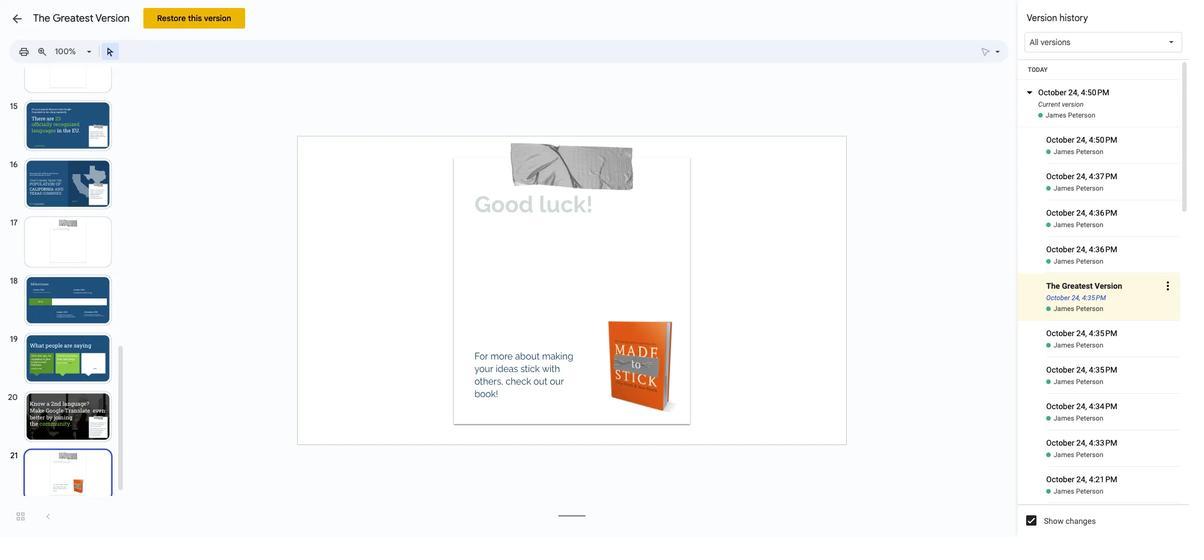 Task type: vqa. For each thing, say whether or not it's contained in the screenshot.
THE GREATEST VERSION application
yes



Task type: locate. For each thing, give the bounding box(es) containing it.
james for the october 24, 4:35 pm cell
[[1054, 305, 1075, 313]]

1 vertical spatial version
[[1062, 101, 1084, 109]]

october 24, 4:35 pm cell
[[1045, 266, 1181, 307]]

restore this version
[[157, 13, 231, 23]]

version inside section
[[1027, 13, 1058, 24]]

version up all at the right top of page
[[1027, 13, 1058, 24]]

version history
[[1027, 13, 1089, 24]]

greatest
[[53, 12, 94, 25]]

version right the greatest
[[95, 12, 130, 25]]

james peterson for eighth cell from the bottom of the version history section
[[1054, 221, 1104, 229]]

cell
[[1047, 127, 1181, 147], [1047, 164, 1181, 184], [1047, 201, 1181, 221], [1047, 237, 1181, 257], [1047, 321, 1181, 341], [1047, 358, 1181, 378], [1047, 394, 1181, 414], [1047, 431, 1181, 451], [1047, 468, 1181, 488], [1047, 504, 1181, 524]]

Zoom text field
[[53, 43, 85, 59]]

james
[[1046, 111, 1067, 119], [1054, 148, 1075, 156], [1054, 185, 1075, 193], [1054, 221, 1075, 229], [1054, 258, 1075, 266], [1054, 305, 1075, 313], [1054, 342, 1075, 350], [1054, 378, 1075, 386], [1054, 415, 1075, 423], [1054, 452, 1075, 460], [1054, 488, 1075, 496]]

1 cell from the top
[[1047, 127, 1181, 147]]

james peterson
[[1046, 111, 1096, 119], [1054, 148, 1104, 156], [1054, 185, 1104, 193], [1054, 221, 1104, 229], [1054, 258, 1104, 266], [1054, 305, 1104, 313], [1054, 342, 1104, 350], [1054, 378, 1104, 386], [1054, 415, 1104, 423], [1054, 452, 1104, 460], [1054, 488, 1104, 496]]

version
[[204, 13, 231, 23], [1062, 101, 1084, 109]]

version right the current
[[1062, 101, 1084, 109]]

james peterson for the october 24, 4:35 pm cell
[[1054, 305, 1104, 313]]

version inside the menu bar "banner"
[[95, 12, 130, 25]]

1 horizontal spatial version
[[1027, 13, 1058, 24]]

Name this version text field
[[1045, 279, 1160, 294]]

james peterson for 7th cell from the bottom
[[1054, 258, 1104, 266]]

peterson
[[1069, 111, 1096, 119], [1077, 148, 1104, 156], [1077, 185, 1104, 193], [1077, 221, 1104, 229], [1077, 258, 1104, 266], [1077, 305, 1104, 313], [1077, 342, 1104, 350], [1077, 378, 1104, 386], [1077, 415, 1104, 423], [1077, 452, 1104, 460], [1077, 488, 1104, 496]]

james peterson for 5th cell from the top
[[1054, 342, 1104, 350]]

navigation
[[0, 0, 126, 538]]

4 cell from the top
[[1047, 237, 1181, 257]]

collapse detailed versions image
[[1023, 58, 1037, 99]]

0 vertical spatial version
[[204, 13, 231, 23]]

current version
[[1039, 101, 1084, 109]]

changes
[[1066, 517, 1096, 527]]

the
[[33, 12, 50, 25]]

5 cell from the top
[[1047, 321, 1181, 341]]

james for 7th cell from the bottom
[[1054, 258, 1075, 266]]

james peterson for sixth cell from the top of the version history section
[[1054, 378, 1104, 386]]

james for eighth cell from the bottom of the version history section
[[1054, 221, 1075, 229]]

versions
[[1041, 37, 1071, 47]]

9 cell from the top
[[1047, 468, 1181, 488]]

0 horizontal spatial version
[[204, 13, 231, 23]]

history
[[1060, 13, 1089, 24]]

james for 5th cell from the top
[[1054, 342, 1075, 350]]

1 horizontal spatial version
[[1062, 101, 1084, 109]]

6 cell from the top
[[1047, 358, 1181, 378]]

james for eighth cell from the top
[[1054, 452, 1075, 460]]

4:35 pm
[[1083, 294, 1107, 302]]

this
[[188, 13, 202, 23]]

october 24, 4:35 pm
[[1047, 294, 1107, 302]]

version history section
[[1018, 0, 1190, 538]]

james for second cell from the bottom
[[1054, 488, 1075, 496]]

show changes
[[1044, 517, 1096, 527]]

james peterson for eighth cell from the top
[[1054, 452, 1104, 460]]

row group
[[1018, 58, 1181, 538], [1018, 58, 1181, 538]]

version
[[95, 12, 130, 25], [1027, 13, 1058, 24]]

0 horizontal spatial version
[[95, 12, 130, 25]]

the greatest version application
[[0, 0, 1190, 538]]

2 cell from the top
[[1047, 164, 1181, 184]]

restore this version button
[[143, 8, 245, 29]]

version right this
[[204, 13, 231, 23]]



Task type: describe. For each thing, give the bounding box(es) containing it.
24,
[[1072, 294, 1081, 302]]

10 cell from the top
[[1047, 504, 1181, 524]]

the greatest version
[[33, 12, 130, 25]]

james for sixth cell from the top of the version history section
[[1054, 378, 1075, 386]]

james peterson for 4th cell from the bottom of the version history section
[[1054, 415, 1104, 423]]

james peterson for 9th cell from the bottom of the version history section
[[1054, 185, 1104, 193]]

james peterson for 1st cell from the top of the version history section
[[1054, 148, 1104, 156]]

Show changes checkbox
[[1027, 516, 1037, 527]]

james for 1st cell from the top of the version history section
[[1054, 148, 1075, 156]]

current version cell
[[1018, 58, 1181, 111]]

james peterson for second cell from the bottom
[[1054, 488, 1104, 496]]

today heading
[[1018, 60, 1181, 80]]

Zoom field
[[51, 43, 97, 60]]

all
[[1030, 37, 1039, 47]]

restore
[[157, 13, 186, 23]]

menu bar banner
[[0, 0, 1190, 68]]

october
[[1047, 294, 1070, 302]]

james for 4th cell from the bottom of the version history section
[[1054, 415, 1075, 423]]

all versions
[[1030, 37, 1071, 47]]

version inside cell
[[1062, 101, 1084, 109]]

show
[[1044, 517, 1064, 527]]

james peterson for current version cell
[[1046, 111, 1096, 119]]

main toolbar
[[14, 43, 119, 60]]

version inside button
[[204, 13, 231, 23]]

current
[[1039, 101, 1061, 109]]

live pointer settings image
[[993, 44, 1000, 48]]

8 cell from the top
[[1047, 431, 1181, 451]]

james for current version cell
[[1046, 111, 1067, 119]]

all versions option
[[1030, 37, 1071, 48]]

james for 9th cell from the bottom of the version history section
[[1054, 185, 1075, 193]]

3 cell from the top
[[1047, 201, 1181, 221]]

today
[[1028, 66, 1048, 73]]

7 cell from the top
[[1047, 394, 1181, 414]]

mode and view toolbar
[[977, 40, 1002, 63]]

more actions image
[[1162, 266, 1175, 307]]



